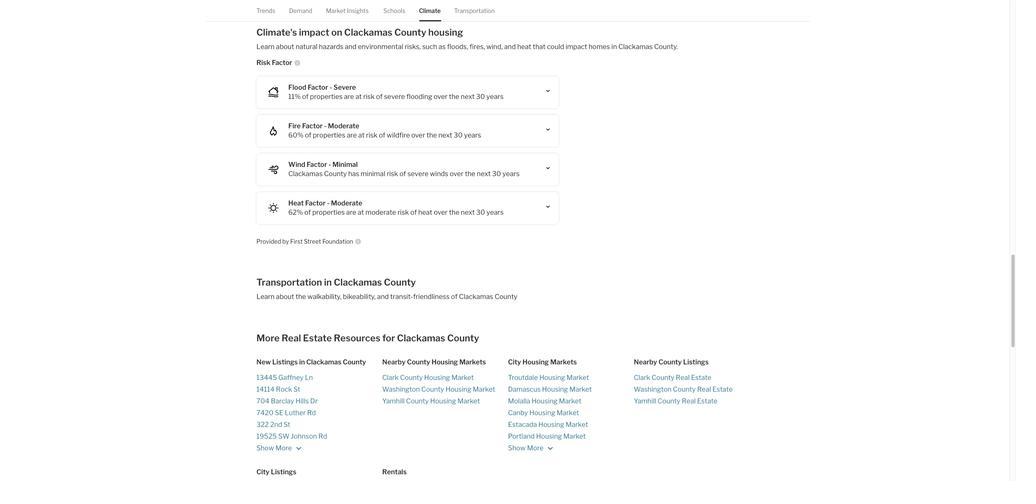 Task type: locate. For each thing, give the bounding box(es) containing it.
properties inside heat factor - moderate 62% of properties are at moderate        risk of heat over the next 30 years
[[312, 208, 345, 216]]

clark for clark county housing market
[[382, 374, 399, 382]]

floods,
[[447, 43, 468, 51]]

risks,
[[405, 43, 421, 51]]

1 vertical spatial in
[[324, 277, 332, 288]]

washington inside clark county real estate washington county real estate yamhill county real estate
[[634, 385, 672, 393]]

housing down clark county housing market link
[[446, 385, 471, 393]]

13445 gaffney ln link
[[256, 372, 382, 384]]

yamhill
[[382, 397, 405, 405], [634, 397, 656, 405]]

risk inside fire factor - moderate 60% of properties are at risk of wildfire over the next 30 years
[[366, 131, 378, 139]]

2 vertical spatial are
[[346, 208, 356, 216]]

30
[[476, 92, 485, 100], [454, 131, 463, 139], [492, 170, 501, 178], [476, 208, 485, 216]]

2 show m ore from the left
[[508, 444, 545, 452]]

clark inside 'clark county housing market washington county housing market yamhill county housing market'
[[382, 374, 399, 382]]

johnson
[[291, 432, 317, 440]]

estate up washington county real estate link
[[691, 374, 712, 382]]

st right 2nd
[[284, 421, 290, 429]]

yamhill county housing market link
[[382, 396, 508, 407]]

2 nearby from the left
[[634, 358, 657, 366]]

2 washington from the left
[[634, 385, 672, 393]]

in
[[612, 43, 617, 51], [324, 277, 332, 288], [299, 358, 305, 366]]

1 horizontal spatial in
[[324, 277, 332, 288]]

market down washington county housing market link at the bottom of the page
[[458, 397, 480, 405]]

fires,
[[470, 43, 485, 51]]

at left the 'wildfire'
[[358, 131, 365, 139]]

city housing markets heading
[[508, 358, 634, 367]]

m down sw
[[276, 444, 282, 452]]

1 yamhill from the left
[[382, 397, 405, 405]]

0 horizontal spatial clark
[[382, 374, 399, 382]]

severe inside flood factor - severe 11% of properties are at risk of severe flooding over the next 30 years
[[384, 92, 405, 100]]

0 horizontal spatial m
[[276, 444, 282, 452]]

next inside fire factor - moderate 60% of properties are at risk of wildfire over the next 30 years
[[439, 131, 452, 139]]

of right friendliness
[[451, 293, 458, 301]]

over right winds
[[450, 170, 464, 178]]

estate up new listings in clackamas county heading
[[303, 333, 332, 343]]

moderate down severe
[[328, 122, 359, 130]]

listings up clark county real estate "link"
[[683, 358, 709, 366]]

are
[[344, 92, 354, 100], [347, 131, 357, 139], [346, 208, 356, 216]]

flood factor - severe 11% of properties are at risk of severe flooding over the next 30 years
[[288, 83, 504, 100]]

factor inside wind factor - minimal clackamas county has minimal risk of severe winds over the next 30 years
[[307, 160, 327, 168]]

housing up clark county housing market link
[[432, 358, 458, 366]]

county
[[394, 27, 426, 38], [324, 170, 347, 178], [384, 277, 416, 288], [495, 293, 518, 301], [447, 333, 479, 343], [343, 358, 366, 366], [407, 358, 430, 366], [659, 358, 682, 366], [400, 374, 423, 382], [652, 374, 675, 382], [421, 385, 444, 393], [673, 385, 696, 393], [406, 397, 429, 405], [658, 397, 681, 405]]

2 show from the left
[[508, 444, 526, 452]]

- for 62%
[[327, 199, 330, 207]]

0 vertical spatial severe
[[384, 92, 405, 100]]

damascus housing market link
[[508, 384, 634, 396]]

markets up clark county housing market link
[[459, 358, 486, 366]]

0 horizontal spatial and
[[345, 43, 357, 51]]

0 horizontal spatial markets
[[459, 358, 486, 366]]

1 vertical spatial st
[[284, 421, 290, 429]]

at inside flood factor - severe 11% of properties are at risk of severe flooding over the next 30 years
[[356, 92, 362, 100]]

0 vertical spatial heat
[[517, 43, 531, 51]]

hazards
[[319, 43, 343, 51]]

of right minimal
[[400, 170, 406, 178]]

0 vertical spatial city
[[508, 358, 521, 366]]

transportation up housing
[[454, 7, 495, 14]]

rock
[[276, 385, 292, 393]]

2 about from the top
[[276, 293, 294, 301]]

years inside heat factor - moderate 62% of properties are at moderate        risk of heat over the next 30 years
[[487, 208, 504, 216]]

1 horizontal spatial yamhill
[[634, 397, 656, 405]]

clark for clark county real estate
[[634, 374, 650, 382]]

heat left 'that' at the right of the page
[[517, 43, 531, 51]]

county.
[[654, 43, 678, 51]]

ore for st
[[282, 444, 292, 452]]

2 ore from the left
[[533, 444, 544, 452]]

1 vertical spatial severe
[[408, 170, 429, 178]]

0 vertical spatial in
[[612, 43, 617, 51]]

in up ln
[[299, 358, 305, 366]]

1 horizontal spatial ore
[[533, 444, 544, 452]]

clark county real estate washington county real estate yamhill county real estate
[[634, 374, 733, 405]]

1 vertical spatial transportation
[[256, 277, 322, 288]]

environmental
[[358, 43, 403, 51]]

years inside wind factor - minimal clackamas county has minimal risk of severe winds over the next 30 years
[[503, 170, 520, 178]]

factor right the heat
[[305, 199, 326, 207]]

housing up the troutdale on the bottom of the page
[[523, 358, 549, 366]]

market up washington county housing market link at the bottom of the page
[[452, 374, 474, 382]]

- inside wind factor - minimal clackamas county has minimal risk of severe winds over the next 30 years
[[329, 160, 331, 168]]

washington for washington county housing market
[[382, 385, 420, 393]]

0 horizontal spatial show
[[256, 444, 274, 452]]

- right fire
[[324, 122, 327, 130]]

clackamas
[[344, 27, 393, 38], [619, 43, 653, 51], [288, 170, 323, 178], [334, 277, 382, 288], [459, 293, 493, 301], [397, 333, 445, 343], [306, 358, 341, 366]]

at down severe
[[356, 92, 362, 100]]

street
[[304, 238, 321, 245]]

properties inside flood factor - severe 11% of properties are at risk of severe flooding over the next 30 years
[[310, 92, 343, 100]]

are inside heat factor - moderate 62% of properties are at moderate        risk of heat over the next 30 years
[[346, 208, 356, 216]]

rd
[[307, 409, 316, 417], [319, 432, 327, 440]]

transportation
[[454, 7, 495, 14], [256, 277, 322, 288]]

moderate inside heat factor - moderate 62% of properties are at moderate        risk of heat over the next 30 years
[[331, 199, 362, 207]]

1 vertical spatial moderate
[[331, 199, 362, 207]]

0 vertical spatial are
[[344, 92, 354, 100]]

- right the heat
[[327, 199, 330, 207]]

2 m from the left
[[527, 444, 533, 452]]

city up the troutdale on the bottom of the page
[[508, 358, 521, 366]]

canby housing market link
[[508, 407, 634, 419]]

0 horizontal spatial transportation
[[256, 277, 322, 288]]

1 horizontal spatial clark
[[634, 374, 650, 382]]

learn up more
[[256, 293, 275, 301]]

2 markets from the left
[[550, 358, 577, 366]]

0 horizontal spatial yamhill
[[382, 397, 405, 405]]

1 horizontal spatial and
[[377, 293, 389, 301]]

clark down for
[[382, 374, 399, 382]]

at for severe
[[356, 92, 362, 100]]

1 horizontal spatial show
[[508, 444, 526, 452]]

1 horizontal spatial markets
[[550, 358, 577, 366]]

and right 'wind,'
[[504, 43, 516, 51]]

impact right could
[[566, 43, 587, 51]]

housing down troutdale housing market 'link'
[[542, 385, 568, 393]]

are inside fire factor - moderate 60% of properties are at risk of wildfire over the next 30 years
[[347, 131, 357, 139]]

market
[[326, 7, 346, 14], [452, 374, 474, 382], [567, 374, 589, 382], [473, 385, 495, 393], [570, 385, 592, 393], [458, 397, 480, 405], [559, 397, 582, 405], [557, 409, 579, 417], [566, 421, 588, 429], [564, 432, 586, 440]]

for
[[382, 333, 395, 343]]

0 horizontal spatial nearby
[[382, 358, 406, 366]]

over right flooding
[[434, 92, 448, 100]]

1 vertical spatial are
[[347, 131, 357, 139]]

factor inside heat factor - moderate 62% of properties are at moderate        risk of heat over the next 30 years
[[305, 199, 326, 207]]

1 vertical spatial heat
[[418, 208, 432, 216]]

show for 13445 gaffney ln 14114 rock st 704 barclay hills dr 7420 se luther rd 322 2nd st 19525 sw johnson rd
[[256, 444, 274, 452]]

in up walkability,
[[324, 277, 332, 288]]

properties up foundation
[[312, 208, 345, 216]]

properties for heat
[[312, 208, 345, 216]]

30 inside wind factor - minimal clackamas county has minimal risk of severe winds over the next 30 years
[[492, 170, 501, 178]]

moderate for risk
[[328, 122, 359, 130]]

0 horizontal spatial ore
[[282, 444, 292, 452]]

of inside wind factor - minimal clackamas county has minimal risk of severe winds over the next 30 years
[[400, 170, 406, 178]]

flooding
[[407, 92, 432, 100]]

county inside wind factor - minimal clackamas county has minimal risk of severe winds over the next 30 years
[[324, 170, 347, 178]]

listings down sw
[[271, 468, 297, 476]]

of
[[302, 92, 309, 100], [376, 92, 383, 100], [305, 131, 311, 139], [379, 131, 385, 139], [400, 170, 406, 178], [304, 208, 311, 216], [410, 208, 417, 216], [451, 293, 458, 301]]

0 horizontal spatial city
[[256, 468, 270, 476]]

rd down dr in the bottom left of the page
[[307, 409, 316, 417]]

clark down nearby county listings
[[634, 374, 650, 382]]

1 clark from the left
[[382, 374, 399, 382]]

more real estate resources for clackamas county
[[256, 333, 479, 343]]

listings inside heading
[[683, 358, 709, 366]]

1 horizontal spatial m
[[527, 444, 533, 452]]

yamhill inside clark county real estate washington county real estate yamhill county real estate
[[634, 397, 656, 405]]

real down washington county real estate link
[[682, 397, 696, 405]]

natural
[[296, 43, 318, 51]]

about left walkability,
[[276, 293, 294, 301]]

nearby
[[382, 358, 406, 366], [634, 358, 657, 366]]

are left the moderate
[[346, 208, 356, 216]]

city listings
[[256, 468, 297, 476]]

homes
[[589, 43, 610, 51]]

are for of
[[346, 208, 356, 216]]

over inside heat factor - moderate 62% of properties are at moderate        risk of heat over the next 30 years
[[434, 208, 448, 216]]

show m ore for 2nd
[[256, 444, 293, 452]]

risk
[[256, 59, 270, 66]]

19525 sw johnson rd link
[[256, 431, 382, 443]]

properties right 60%
[[313, 131, 345, 139]]

m for 2nd
[[276, 444, 282, 452]]

next inside heat factor - moderate 62% of properties are at moderate        risk of heat over the next 30 years
[[461, 208, 475, 216]]

transportation up walkability,
[[256, 277, 322, 288]]

0 horizontal spatial st
[[284, 421, 290, 429]]

market up damascus housing market link
[[567, 374, 589, 382]]

nearby county listings heading
[[634, 358, 760, 367]]

1 show m ore from the left
[[256, 444, 293, 452]]

severe
[[384, 92, 405, 100], [408, 170, 429, 178]]

clark inside clark county real estate washington county real estate yamhill county real estate
[[634, 374, 650, 382]]

show m ore
[[256, 444, 293, 452], [508, 444, 545, 452]]

1 ore from the left
[[282, 444, 292, 452]]

0 vertical spatial rd
[[307, 409, 316, 417]]

2 vertical spatial at
[[358, 208, 364, 216]]

0 vertical spatial transportation
[[454, 7, 495, 14]]

- left minimal
[[329, 160, 331, 168]]

rd down 322 2nd st link
[[319, 432, 327, 440]]

market down estacada housing market link on the bottom of the page
[[564, 432, 586, 440]]

show m ore down 19525
[[256, 444, 293, 452]]

yamhill inside 'clark county housing market washington county housing market yamhill county housing market'
[[382, 397, 405, 405]]

1 horizontal spatial nearby
[[634, 358, 657, 366]]

are inside flood factor - severe 11% of properties are at risk of severe flooding over the next 30 years
[[344, 92, 354, 100]]

m down "portland"
[[527, 444, 533, 452]]

are down severe
[[344, 92, 354, 100]]

1 markets from the left
[[459, 358, 486, 366]]

properties down severe
[[310, 92, 343, 100]]

nearby inside heading
[[634, 358, 657, 366]]

heat down winds
[[418, 208, 432, 216]]

2 learn from the top
[[256, 293, 275, 301]]

1 vertical spatial learn
[[256, 293, 275, 301]]

sw
[[278, 432, 290, 440]]

markets inside heading
[[459, 358, 486, 366]]

risk inside flood factor - severe 11% of properties are at risk of severe flooding over the next 30 years
[[363, 92, 375, 100]]

nearby inside heading
[[382, 358, 406, 366]]

factor for heat
[[305, 199, 326, 207]]

severe
[[334, 83, 356, 91]]

1 horizontal spatial transportation
[[454, 7, 495, 14]]

factor for wind
[[307, 160, 327, 168]]

city down 19525
[[256, 468, 270, 476]]

markets up troutdale housing market 'link'
[[550, 358, 577, 366]]

1 horizontal spatial show m ore
[[508, 444, 545, 452]]

and down climate's impact on clackamas county housing
[[345, 43, 357, 51]]

- inside heat factor - moderate 62% of properties are at moderate        risk of heat over the next 30 years
[[327, 199, 330, 207]]

clackamas inside heading
[[306, 358, 341, 366]]

at inside fire factor - moderate 60% of properties are at risk of wildfire over the next 30 years
[[358, 131, 365, 139]]

show down "portland"
[[508, 444, 526, 452]]

fire
[[288, 122, 301, 130]]

learn for learn about natural hazards and environmental risks, such as floods, fires, wind, and heat that      could impact homes in clackamas county.
[[256, 43, 275, 51]]

properties inside fire factor - moderate 60% of properties are at risk of wildfire over the next 30 years
[[313, 131, 345, 139]]

housing inside heading
[[432, 358, 458, 366]]

molalla
[[508, 397, 530, 405]]

0 horizontal spatial heat
[[418, 208, 432, 216]]

are up minimal
[[347, 131, 357, 139]]

2 horizontal spatial and
[[504, 43, 516, 51]]

0 horizontal spatial in
[[299, 358, 305, 366]]

minimal
[[333, 160, 358, 168]]

housing inside heading
[[523, 358, 549, 366]]

the inside wind factor - minimal clackamas county has minimal risk of severe winds over the next 30 years
[[465, 170, 476, 178]]

2 yamhill from the left
[[634, 397, 656, 405]]

risk left the 'wildfire'
[[366, 131, 378, 139]]

provided
[[256, 238, 281, 245]]

2 horizontal spatial in
[[612, 43, 617, 51]]

0 vertical spatial learn
[[256, 43, 275, 51]]

clark county housing market washington county housing market yamhill county housing market
[[382, 374, 495, 405]]

1 vertical spatial about
[[276, 293, 294, 301]]

over
[[434, 92, 448, 100], [411, 131, 425, 139], [450, 170, 464, 178], [434, 208, 448, 216]]

learn up risk
[[256, 43, 275, 51]]

factor right wind
[[307, 160, 327, 168]]

2 vertical spatial in
[[299, 358, 305, 366]]

on
[[331, 27, 342, 38]]

washington for washington county real estate
[[634, 385, 672, 393]]

clark county real estate link
[[634, 372, 760, 384]]

climate
[[419, 7, 441, 14]]

0 vertical spatial moderate
[[328, 122, 359, 130]]

- for clackamas
[[329, 160, 331, 168]]

0 horizontal spatial washington
[[382, 385, 420, 393]]

1 horizontal spatial impact
[[566, 43, 587, 51]]

listings up gaffney
[[272, 358, 298, 366]]

1 m from the left
[[276, 444, 282, 452]]

real up washington county real estate link
[[676, 374, 690, 382]]

- inside fire factor - moderate 60% of properties are at risk of wildfire over the next 30 years
[[324, 122, 327, 130]]

0 vertical spatial about
[[276, 43, 294, 51]]

ore down sw
[[282, 444, 292, 452]]

moderate inside fire factor - moderate 60% of properties are at risk of wildfire over the next 30 years
[[328, 122, 359, 130]]

ore down "portland"
[[533, 444, 544, 452]]

about for the
[[276, 293, 294, 301]]

learn
[[256, 43, 275, 51], [256, 293, 275, 301]]

at for of
[[358, 208, 364, 216]]

over right the 'wildfire'
[[411, 131, 425, 139]]

ore
[[282, 444, 292, 452], [533, 444, 544, 452]]

1 horizontal spatial city
[[508, 358, 521, 366]]

show m ore for portland
[[508, 444, 545, 452]]

molalla housing market link
[[508, 396, 634, 407]]

washington inside 'clark county housing market washington county housing market yamhill county housing market'
[[382, 385, 420, 393]]

risk up fire factor - moderate 60% of properties are at risk of wildfire over the next 30 years
[[363, 92, 375, 100]]

factor inside flood factor - severe 11% of properties are at risk of severe flooding over the next 30 years
[[308, 83, 328, 91]]

2 vertical spatial properties
[[312, 208, 345, 216]]

in right the homes
[[612, 43, 617, 51]]

housing down canby housing market link
[[539, 421, 564, 429]]

factor right risk
[[272, 59, 292, 66]]

1 nearby from the left
[[382, 358, 406, 366]]

rentals heading
[[382, 468, 508, 477]]

0 horizontal spatial show m ore
[[256, 444, 293, 452]]

severe left flooding
[[384, 92, 405, 100]]

heat inside heat factor - moderate 62% of properties are at moderate        risk of heat over the next 30 years
[[418, 208, 432, 216]]

county inside heading
[[659, 358, 682, 366]]

risk right the moderate
[[398, 208, 409, 216]]

1 washington from the left
[[382, 385, 420, 393]]

transportation for transportation
[[454, 7, 495, 14]]

1 horizontal spatial st
[[294, 385, 300, 393]]

real down clark county real estate "link"
[[697, 385, 711, 393]]

1 horizontal spatial severe
[[408, 170, 429, 178]]

st
[[294, 385, 300, 393], [284, 421, 290, 429]]

about down climate's
[[276, 43, 294, 51]]

1 show from the left
[[256, 444, 274, 452]]

over down winds
[[434, 208, 448, 216]]

and left the transit-
[[377, 293, 389, 301]]

next
[[461, 92, 475, 100], [439, 131, 452, 139], [477, 170, 491, 178], [461, 208, 475, 216]]

gaffney
[[278, 374, 304, 382]]

has
[[348, 170, 359, 178]]

that
[[533, 43, 546, 51]]

- inside flood factor - severe 11% of properties are at risk of severe flooding over the next 30 years
[[330, 83, 332, 91]]

m for portland
[[527, 444, 533, 452]]

0 horizontal spatial rd
[[307, 409, 316, 417]]

housing down damascus
[[532, 397, 558, 405]]

market insights link
[[326, 0, 369, 21]]

city housing markets
[[508, 358, 577, 366]]

risk inside wind factor - minimal clackamas county has minimal risk of severe winds over the next 30 years
[[387, 170, 398, 178]]

0 vertical spatial at
[[356, 92, 362, 100]]

new
[[256, 358, 271, 366]]

luther
[[285, 409, 306, 417]]

listings for city listings
[[271, 468, 297, 476]]

m
[[276, 444, 282, 452], [527, 444, 533, 452]]

- left severe
[[330, 83, 332, 91]]

1 vertical spatial properties
[[313, 131, 345, 139]]

1 about from the top
[[276, 43, 294, 51]]

severe left winds
[[408, 170, 429, 178]]

moderate
[[328, 122, 359, 130], [331, 199, 362, 207]]

factor inside fire factor - moderate 60% of properties are at risk of wildfire over the next 30 years
[[302, 122, 323, 130]]

1 horizontal spatial washington
[[634, 385, 672, 393]]

the
[[449, 92, 459, 100], [427, 131, 437, 139], [465, 170, 476, 178], [449, 208, 460, 216], [296, 293, 306, 301]]

heat factor - moderate 62% of properties are at moderate        risk of heat over the next 30 years
[[288, 199, 504, 216]]

1 vertical spatial city
[[256, 468, 270, 476]]

show down 19525
[[256, 444, 274, 452]]

- for 60%
[[324, 122, 327, 130]]

troutdale
[[508, 374, 538, 382]]

1 vertical spatial impact
[[566, 43, 587, 51]]

0 vertical spatial impact
[[299, 27, 329, 38]]

first
[[290, 238, 303, 245]]

2 clark from the left
[[634, 374, 650, 382]]

about
[[276, 43, 294, 51], [276, 293, 294, 301]]

0 vertical spatial properties
[[310, 92, 343, 100]]

0 horizontal spatial impact
[[299, 27, 329, 38]]

1 vertical spatial rd
[[319, 432, 327, 440]]

0 horizontal spatial severe
[[384, 92, 405, 100]]

moderate down 'has'
[[331, 199, 362, 207]]

markets
[[459, 358, 486, 366], [550, 358, 577, 366]]

market down troutdale housing market 'link'
[[570, 385, 592, 393]]

new listings in clackamas county
[[256, 358, 366, 366]]

at inside heat factor - moderate 62% of properties are at moderate        risk of heat over the next 30 years
[[358, 208, 364, 216]]

factor right fire
[[302, 122, 323, 130]]

1 vertical spatial at
[[358, 131, 365, 139]]

and
[[345, 43, 357, 51], [504, 43, 516, 51], [377, 293, 389, 301]]

yamhill for yamhill county housing market
[[382, 397, 405, 405]]

14114
[[256, 385, 275, 393]]

severe inside wind factor - minimal clackamas county has minimal risk of severe winds over the next 30 years
[[408, 170, 429, 178]]

trends
[[256, 7, 275, 14]]

properties for fire
[[313, 131, 345, 139]]

show m ore down "portland"
[[508, 444, 545, 452]]

st right rock
[[294, 385, 300, 393]]

factor right the flood
[[308, 83, 328, 91]]

1 learn from the top
[[256, 43, 275, 51]]



Task type: vqa. For each thing, say whether or not it's contained in the screenshot.
rightmost Show M ore
yes



Task type: describe. For each thing, give the bounding box(es) containing it.
1 horizontal spatial rd
[[319, 432, 327, 440]]

foundation
[[322, 238, 353, 245]]

listings for new listings in clackamas county
[[272, 358, 298, 366]]

704 barclay hills dr link
[[256, 396, 382, 407]]

learn about natural hazards and environmental risks, such as floods, fires, wind, and heat that      could impact homes in clackamas county.
[[256, 43, 678, 51]]

are for wildfire
[[347, 131, 357, 139]]

of right 11%
[[302, 92, 309, 100]]

market down molalla housing market link
[[557, 409, 579, 417]]

factor for flood
[[308, 83, 328, 91]]

learn for learn about the walkability, bikeability, and transit-friendliness of clackamas county
[[256, 293, 275, 301]]

market up on at top
[[326, 7, 346, 14]]

winds
[[430, 170, 448, 178]]

troutdale housing market link
[[508, 372, 634, 384]]

the inside flood factor - severe 11% of properties are at risk of severe flooding over the next 30 years
[[449, 92, 459, 100]]

of right the moderate
[[410, 208, 417, 216]]

clackamas inside wind factor - minimal clackamas county has minimal risk of severe winds over the next 30 years
[[288, 170, 323, 178]]

se
[[275, 409, 283, 417]]

more
[[256, 333, 280, 343]]

housing up estacada
[[530, 409, 555, 417]]

- for 11%
[[330, 83, 332, 91]]

city for city housing markets
[[508, 358, 521, 366]]

about for natural
[[276, 43, 294, 51]]

city listings heading
[[256, 468, 382, 477]]

county inside heading
[[407, 358, 430, 366]]

are for severe
[[344, 92, 354, 100]]

1 horizontal spatial heat
[[517, 43, 531, 51]]

city for city listings
[[256, 468, 270, 476]]

nearby county listings
[[634, 358, 709, 366]]

schools link
[[384, 0, 405, 21]]

over inside fire factor - moderate 60% of properties are at risk of wildfire over the next 30 years
[[411, 131, 425, 139]]

estacada housing market link
[[508, 419, 634, 431]]

heat
[[288, 199, 304, 207]]

0 vertical spatial st
[[294, 385, 300, 393]]

estate down clark county real estate "link"
[[713, 385, 733, 393]]

such
[[422, 43, 437, 51]]

nearby for nearby county listings
[[634, 358, 657, 366]]

housing down washington county housing market link at the bottom of the page
[[430, 397, 456, 405]]

rentals
[[382, 468, 407, 476]]

yamhill for yamhill county real estate
[[634, 397, 656, 405]]

provided by first street foundation
[[256, 238, 353, 245]]

next inside flood factor - severe 11% of properties are at risk of severe flooding over the next 30 years
[[461, 92, 475, 100]]

bikeability,
[[343, 293, 376, 301]]

moderate for moderate
[[331, 199, 362, 207]]

market down canby housing market link
[[566, 421, 588, 429]]

hills
[[296, 397, 309, 405]]

322 2nd st link
[[256, 419, 382, 431]]

washington county real estate link
[[634, 384, 760, 396]]

damascus
[[508, 385, 541, 393]]

market insights
[[326, 7, 369, 14]]

market left damascus
[[473, 385, 495, 393]]

dr
[[310, 397, 318, 405]]

13445
[[256, 374, 277, 382]]

housing
[[428, 27, 463, 38]]

years inside fire factor - moderate 60% of properties are at risk of wildfire over the next 30 years
[[464, 131, 481, 139]]

moderate
[[366, 208, 396, 216]]

housing down the city housing markets
[[539, 374, 565, 382]]

markets inside heading
[[550, 358, 577, 366]]

properties for flood
[[310, 92, 343, 100]]

estacada
[[508, 421, 537, 429]]

portland housing market link
[[508, 431, 634, 443]]

nearby county housing markets
[[382, 358, 486, 366]]

the inside heat factor - moderate 62% of properties are at moderate        risk of heat over the next 30 years
[[449, 208, 460, 216]]

canby
[[508, 409, 528, 417]]

of right 60%
[[305, 131, 311, 139]]

over inside wind factor - minimal clackamas county has minimal risk of severe winds over the next 30 years
[[450, 170, 464, 178]]

wildfire
[[387, 131, 410, 139]]

322
[[256, 421, 269, 429]]

704
[[256, 397, 269, 405]]

flood
[[288, 83, 306, 91]]

minimal
[[361, 170, 385, 178]]

estate down washington county real estate link
[[697, 397, 718, 405]]

ore for housing
[[533, 444, 544, 452]]

friendliness
[[413, 293, 450, 301]]

of left the 'wildfire'
[[379, 131, 385, 139]]

portland
[[508, 432, 535, 440]]

risk factor
[[256, 59, 292, 66]]

of up fire factor - moderate 60% of properties are at risk of wildfire over the next 30 years
[[376, 92, 383, 100]]

housing up washington county housing market link at the bottom of the page
[[424, 374, 450, 382]]

climate link
[[419, 0, 441, 21]]

barclay
[[271, 397, 294, 405]]

factor for fire
[[302, 122, 323, 130]]

in inside heading
[[299, 358, 305, 366]]

transportation in clackamas county
[[256, 277, 416, 288]]

fire factor - moderate 60% of properties are at risk of wildfire over the next 30 years
[[288, 122, 481, 139]]

30 inside heat factor - moderate 62% of properties are at moderate        risk of heat over the next 30 years
[[476, 208, 485, 216]]

resources
[[334, 333, 381, 343]]

wind,
[[487, 43, 503, 51]]

wind factor - minimal clackamas county has minimal risk of severe winds over the next 30 years
[[288, 160, 520, 178]]

ln
[[305, 374, 313, 382]]

transportation link
[[454, 0, 495, 21]]

housing down estacada housing market link on the bottom of the page
[[536, 432, 562, 440]]

nearby for nearby county housing markets
[[382, 358, 406, 366]]

climate's
[[256, 27, 297, 38]]

30 inside fire factor - moderate 60% of properties are at risk of wildfire over the next 30 years
[[454, 131, 463, 139]]

years inside flood factor - severe 11% of properties are at risk of severe flooding over the next 30 years
[[487, 92, 504, 100]]

learn about the walkability, bikeability, and transit-friendliness of clackamas county
[[256, 293, 518, 301]]

demand
[[289, 7, 312, 14]]

7420 se luther rd link
[[256, 407, 382, 419]]

2nd
[[270, 421, 282, 429]]

the inside fire factor - moderate 60% of properties are at risk of wildfire over the next 30 years
[[427, 131, 437, 139]]

60%
[[288, 131, 304, 139]]

show for troutdale housing market damascus housing market molalla housing market canby housing market estacada housing market portland housing market
[[508, 444, 526, 452]]

at for wildfire
[[358, 131, 365, 139]]

next inside wind factor - minimal clackamas county has minimal risk of severe winds over the next 30 years
[[477, 170, 491, 178]]

62%
[[288, 208, 303, 216]]

19525
[[256, 432, 277, 440]]

11%
[[288, 92, 301, 100]]

nearby county housing markets heading
[[382, 358, 508, 367]]

over inside flood factor - severe 11% of properties are at risk of severe flooding over the next 30 years
[[434, 92, 448, 100]]

real right more
[[282, 333, 301, 343]]

county inside heading
[[343, 358, 366, 366]]

washington county housing market link
[[382, 384, 508, 396]]

schools
[[384, 7, 405, 14]]

as
[[439, 43, 446, 51]]

new listings in clackamas county heading
[[256, 358, 382, 367]]

clark county housing market link
[[382, 372, 508, 384]]

30 inside flood factor - severe 11% of properties are at risk of severe flooding over the next 30 years
[[476, 92, 485, 100]]

demand link
[[289, 0, 312, 21]]

by
[[282, 238, 289, 245]]

could
[[547, 43, 564, 51]]

transportation for transportation in clackamas county
[[256, 277, 322, 288]]

walkability,
[[308, 293, 342, 301]]

risk inside heat factor - moderate 62% of properties are at moderate        risk of heat over the next 30 years
[[398, 208, 409, 216]]

of right 62%
[[304, 208, 311, 216]]

climate's impact on clackamas county housing
[[256, 27, 463, 38]]

factor for risk
[[272, 59, 292, 66]]

wind
[[288, 160, 305, 168]]

7420
[[256, 409, 274, 417]]

13445 gaffney ln 14114 rock st 704 barclay hills dr 7420 se luther rd 322 2nd st 19525 sw johnson rd
[[256, 374, 327, 440]]

14114 rock st link
[[256, 384, 382, 396]]

market down damascus housing market link
[[559, 397, 582, 405]]



